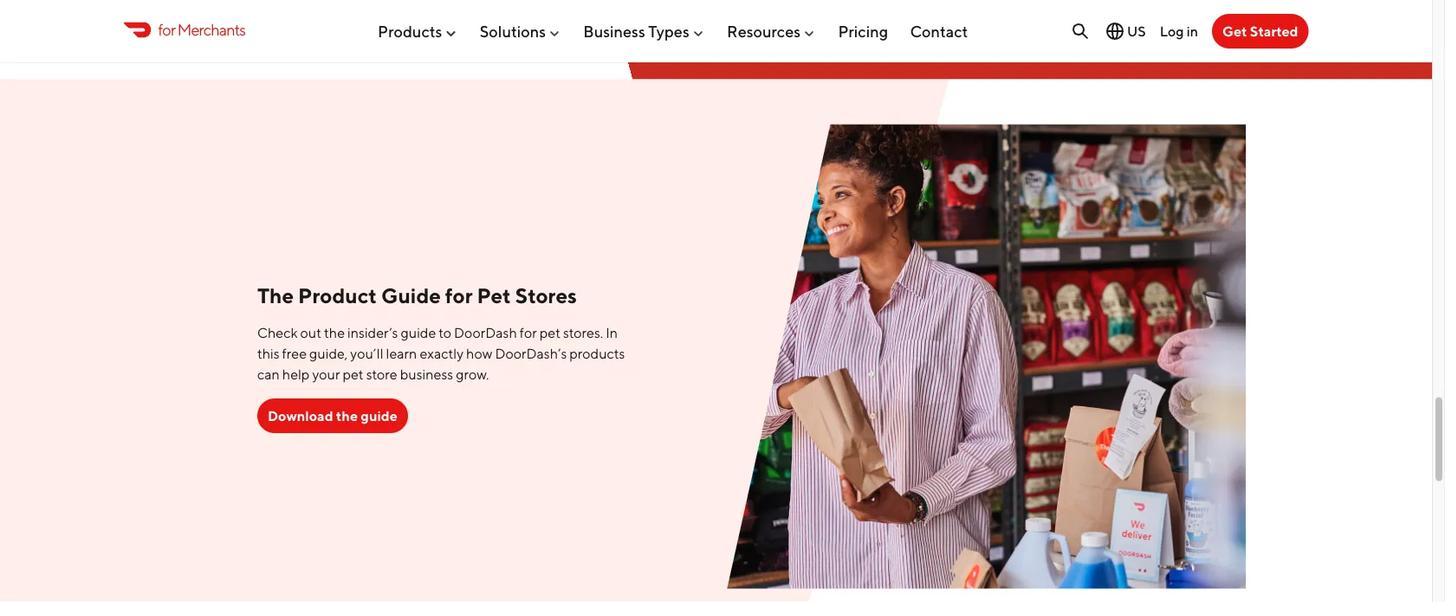 Task type: describe. For each thing, give the bounding box(es) containing it.
solutions
[[480, 22, 546, 40]]

0 horizontal spatial for
[[158, 20, 175, 39]]

started
[[1250, 23, 1298, 39]]

in
[[606, 325, 618, 341]]

for merchants link
[[123, 18, 245, 41]]

this
[[257, 345, 279, 362]]

products link
[[378, 15, 458, 47]]

learn
[[386, 345, 417, 362]]

business
[[583, 22, 645, 40]]

for inside check out the insider's guide to doordash for pet stores. in this free guide, you'll learn exactly how doordash's products can help your pet store business grow.
[[520, 325, 537, 341]]

resources link
[[727, 15, 816, 47]]

1 vertical spatial pet
[[343, 366, 364, 383]]

your
[[312, 366, 340, 383]]

products
[[378, 22, 442, 40]]

out
[[300, 325, 321, 341]]

products
[[569, 345, 625, 362]]

insider's
[[347, 325, 398, 341]]

grow.
[[456, 366, 489, 383]]

types
[[648, 22, 689, 40]]

you'll
[[350, 345, 383, 362]]

1 vertical spatial the
[[336, 408, 358, 424]]

solutions link
[[480, 15, 561, 47]]

help
[[282, 366, 310, 383]]

log in
[[1160, 23, 1198, 39]]

business types
[[583, 22, 689, 40]]



Task type: vqa. For each thing, say whether or not it's contained in the screenshot.
data.
no



Task type: locate. For each thing, give the bounding box(es) containing it.
1 vertical spatial guide
[[361, 408, 398, 424]]

for
[[158, 20, 175, 39], [445, 283, 473, 308], [520, 325, 537, 341]]

contact
[[910, 22, 968, 40]]

business types link
[[583, 15, 705, 47]]

0 horizontal spatial guide
[[361, 408, 398, 424]]

store
[[366, 366, 397, 383]]

the
[[257, 283, 294, 308]]

log
[[1160, 23, 1184, 39]]

can
[[257, 366, 280, 383]]

pet
[[477, 283, 511, 308]]

guide down store
[[361, 408, 398, 424]]

guide,
[[309, 345, 348, 362]]

0 vertical spatial the
[[324, 325, 345, 341]]

guide left to
[[401, 325, 436, 341]]

get
[[1222, 23, 1247, 39]]

stores.
[[563, 325, 603, 341]]

1 horizontal spatial for
[[445, 283, 473, 308]]

us
[[1127, 23, 1146, 39]]

exactly
[[420, 345, 464, 362]]

free
[[282, 345, 307, 362]]

woman behind counter of a pet store with doordash bags on counter image
[[726, 124, 1246, 589]]

0 vertical spatial guide
[[401, 325, 436, 341]]

check out the insider's guide to doordash for pet stores. in this free guide, you'll learn exactly how doordash's products can help your pet store business grow.
[[257, 325, 625, 383]]

the inside check out the insider's guide to doordash for pet stores. in this free guide, you'll learn exactly how doordash's products can help your pet store business grow.
[[324, 325, 345, 341]]

for left merchants
[[158, 20, 175, 39]]

the
[[324, 325, 345, 341], [336, 408, 358, 424]]

0 vertical spatial for
[[158, 20, 175, 39]]

merchants
[[177, 20, 245, 39]]

to
[[439, 325, 451, 341]]

guide
[[401, 325, 436, 341], [361, 408, 398, 424]]

contact link
[[910, 15, 968, 47]]

pricing link
[[838, 15, 888, 47]]

0 vertical spatial pet
[[540, 325, 560, 341]]

resources
[[727, 22, 801, 40]]

1 horizontal spatial guide
[[401, 325, 436, 341]]

doordash
[[454, 325, 517, 341]]

product
[[298, 283, 377, 308]]

download the guide
[[268, 408, 398, 424]]

pet down you'll
[[343, 366, 364, 383]]

guide inside check out the insider's guide to doordash for pet stores. in this free guide, you'll learn exactly how doordash's products can help your pet store business grow.
[[401, 325, 436, 341]]

the product guide for pet stores
[[257, 283, 577, 308]]

download
[[268, 408, 333, 424]]

1 vertical spatial for
[[445, 283, 473, 308]]

for merchants
[[158, 20, 245, 39]]

the up guide,
[[324, 325, 345, 341]]

1 horizontal spatial pet
[[540, 325, 560, 341]]

in
[[1187, 23, 1198, 39]]

how
[[466, 345, 492, 362]]

the down your
[[336, 408, 358, 424]]

stores
[[515, 283, 577, 308]]

2 vertical spatial for
[[520, 325, 537, 341]]

log in link
[[1160, 23, 1198, 39]]

check
[[257, 325, 298, 341]]

globe line image
[[1105, 21, 1125, 42]]

pet up doordash's
[[540, 325, 560, 341]]

2 horizontal spatial for
[[520, 325, 537, 341]]

get started button
[[1212, 14, 1309, 49]]

guide
[[381, 283, 441, 308]]

0 horizontal spatial pet
[[343, 366, 364, 383]]

for up doordash's
[[520, 325, 537, 341]]

pet
[[540, 325, 560, 341], [343, 366, 364, 383]]

get started
[[1222, 23, 1298, 39]]

download the guide link
[[257, 399, 408, 433]]

pricing
[[838, 22, 888, 40]]

business
[[400, 366, 453, 383]]

for left pet
[[445, 283, 473, 308]]

doordash's
[[495, 345, 567, 362]]



